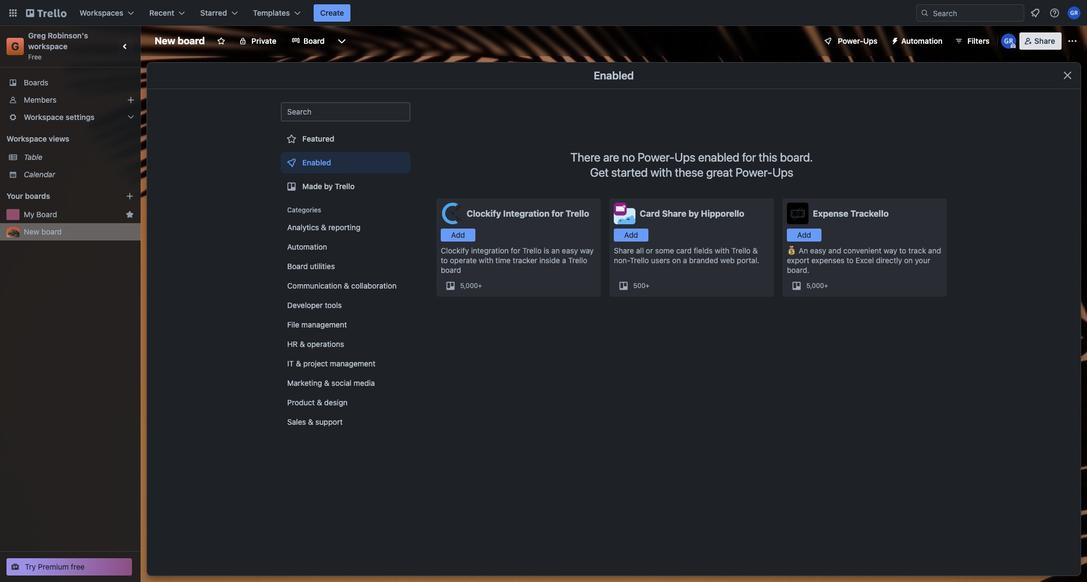 Task type: describe. For each thing, give the bounding box(es) containing it.
robinson's
[[48, 31, 88, 40]]

1 vertical spatial ups
[[675, 150, 696, 165]]

workspace settings
[[24, 113, 95, 122]]

project
[[303, 359, 328, 369]]

made
[[303, 182, 322, 191]]

& inside share all or some card fields with trello & non-trello users on a branded web portal.
[[753, 246, 758, 255]]

templates button
[[247, 4, 307, 22]]

add for clockify
[[451, 231, 465, 240]]

trello down enabled link
[[335, 182, 355, 191]]

tools
[[325, 301, 342, 310]]

0 horizontal spatial board
[[41, 227, 62, 236]]

+ for expense
[[825, 282, 829, 290]]

is
[[544, 246, 550, 255]]

operate
[[450, 256, 477, 265]]

customize views image
[[337, 36, 348, 47]]

greg robinson (gregrobinson96) image
[[1068, 6, 1081, 19]]

Board name text field
[[149, 32, 210, 50]]

for for clockify integration for trello
[[552, 209, 564, 219]]

hr
[[287, 340, 298, 349]]

2 vertical spatial power-
[[736, 166, 773, 180]]

share for share
[[1035, 36, 1056, 45]]

developer tools link
[[281, 297, 411, 314]]

board inside text field
[[178, 35, 205, 47]]

marketing & social media
[[287, 379, 375, 388]]

views
[[49, 134, 69, 143]]

2 and from the left
[[929, 246, 942, 255]]

greg
[[28, 31, 46, 40]]

boards
[[24, 78, 48, 87]]

& for project
[[296, 359, 301, 369]]

private button
[[232, 32, 283, 50]]

hr & operations
[[287, 340, 344, 349]]

share for share all or some card fields with trello & non-trello users on a branded web portal.
[[614, 246, 634, 255]]

private
[[252, 36, 277, 45]]

filters
[[968, 36, 990, 45]]

your boards with 2 items element
[[6, 190, 109, 203]]

reporting
[[329, 223, 361, 232]]

calendar link
[[24, 169, 134, 180]]

with inside share all or some card fields with trello & non-trello users on a branded web portal.
[[715, 246, 730, 255]]

it
[[287, 359, 294, 369]]

0 vertical spatial management
[[302, 320, 347, 330]]

clockify integration for trello
[[467, 209, 590, 219]]

add button for card
[[614, 229, 649, 242]]

board for board
[[304, 36, 325, 45]]

& for collaboration
[[344, 281, 349, 291]]

recent
[[149, 8, 174, 17]]

& for operations
[[300, 340, 305, 349]]

card
[[677, 246, 692, 255]]

members link
[[0, 91, 141, 109]]

trello up the tracker
[[523, 246, 542, 255]]

5,000 for clockify integration for trello
[[461, 282, 478, 290]]

analytics & reporting link
[[281, 219, 411, 236]]

enabled
[[699, 150, 740, 165]]

workspace
[[28, 42, 68, 51]]

board. inside there are no power-ups enabled for this board. get started with these great power-ups
[[781, 150, 813, 165]]

templates
[[253, 8, 290, 17]]

for for clockify integration for trello is an easy way to operate with time tracker inside a trello board
[[511, 246, 521, 255]]

trello up portal.
[[732, 246, 751, 255]]

board for board utilities
[[287, 262, 308, 271]]

social
[[332, 379, 352, 388]]

board. inside 💰 an easy and convenient way to track and export expenses to excel directly on your board.
[[787, 266, 810, 275]]

there are no power-ups enabled for this board. get started with these great power-ups
[[571, 150, 813, 180]]

1 horizontal spatial ups
[[773, 166, 794, 180]]

board inside clockify integration for trello is an easy way to operate with time tracker inside a trello board
[[441, 266, 461, 275]]

Search field
[[930, 5, 1024, 21]]

featured
[[303, 134, 335, 143]]

& for reporting
[[321, 223, 327, 232]]

collaboration
[[351, 281, 397, 291]]

hipporello
[[701, 209, 745, 219]]

board link
[[285, 32, 331, 50]]

premium
[[38, 563, 69, 572]]

expense trackello
[[813, 209, 889, 219]]

on inside share all or some card fields with trello & non-trello users on a branded web portal.
[[673, 256, 681, 265]]

my board
[[24, 210, 57, 219]]

workspace navigation collapse icon image
[[118, 39, 133, 54]]

users
[[651, 256, 671, 265]]

clockify for clockify integration for trello
[[467, 209, 502, 219]]

add board image
[[126, 192, 134, 201]]

integration
[[471, 246, 509, 255]]

0 horizontal spatial new
[[24, 227, 39, 236]]

& for support
[[308, 418, 314, 427]]

1 vertical spatial management
[[330, 359, 376, 369]]

search image
[[921, 9, 930, 17]]

are
[[604, 150, 620, 165]]

sm image
[[887, 32, 902, 48]]

expense
[[813, 209, 849, 219]]

sales & support link
[[281, 414, 411, 431]]

recent button
[[143, 4, 192, 22]]

there
[[571, 150, 601, 165]]

starred button
[[194, 4, 244, 22]]

members
[[24, 95, 57, 104]]

or
[[646, 246, 653, 255]]

boards
[[25, 192, 50, 201]]

trello down "all"
[[630, 256, 649, 265]]

board utilities
[[287, 262, 335, 271]]

settings
[[66, 113, 95, 122]]

+ for card
[[646, 282, 650, 290]]

marketing & social media link
[[281, 375, 411, 392]]

by inside made by trello link
[[324, 182, 333, 191]]

my board link
[[24, 209, 121, 220]]

an
[[799, 246, 809, 255]]

starred icon image
[[126, 211, 134, 219]]

1 horizontal spatial to
[[847, 256, 854, 265]]

tracker
[[513, 256, 538, 265]]

started
[[612, 166, 648, 180]]

board utilities link
[[281, 258, 411, 275]]

try premium free button
[[6, 559, 132, 576]]

analytics
[[287, 223, 319, 232]]

clockify integration for trello is an easy way to operate with time tracker inside a trello board
[[441, 246, 594, 275]]



Task type: locate. For each thing, give the bounding box(es) containing it.
+ down or
[[646, 282, 650, 290]]

2 way from the left
[[884, 246, 898, 255]]

0 notifications image
[[1029, 6, 1042, 19]]

new board inside board name text field
[[155, 35, 205, 47]]

& up portal.
[[753, 246, 758, 255]]

power-ups
[[838, 36, 878, 45]]

0 horizontal spatial 5,000 +
[[461, 282, 482, 290]]

0 horizontal spatial to
[[441, 256, 448, 265]]

Search text field
[[281, 102, 411, 122]]

with left these
[[651, 166, 673, 180]]

1 horizontal spatial power-
[[736, 166, 773, 180]]

0 horizontal spatial enabled
[[303, 158, 331, 167]]

my
[[24, 210, 34, 219]]

0 vertical spatial with
[[651, 166, 673, 180]]

add up operate
[[451, 231, 465, 240]]

2 horizontal spatial add
[[798, 231, 812, 240]]

for right the integration
[[552, 209, 564, 219]]

1 horizontal spatial board
[[178, 35, 205, 47]]

board inside "link"
[[304, 36, 325, 45]]

0 vertical spatial ups
[[864, 36, 878, 45]]

0 vertical spatial new
[[155, 35, 175, 47]]

and up your
[[929, 246, 942, 255]]

filters button
[[952, 32, 993, 50]]

1 vertical spatial enabled
[[303, 158, 331, 167]]

5,000 +
[[461, 282, 482, 290], [807, 282, 829, 290]]

this
[[759, 150, 778, 165]]

& right the hr
[[300, 340, 305, 349]]

file
[[287, 320, 300, 330]]

5,000 + down expenses
[[807, 282, 829, 290]]

& for social
[[324, 379, 330, 388]]

add button up an
[[787, 229, 822, 242]]

by left hipporello
[[689, 209, 699, 219]]

workspace for workspace views
[[6, 134, 47, 143]]

workspace
[[24, 113, 64, 122], [6, 134, 47, 143]]

a right inside on the top of the page
[[562, 256, 567, 265]]

these
[[675, 166, 704, 180]]

1 horizontal spatial new
[[155, 35, 175, 47]]

0 vertical spatial by
[[324, 182, 333, 191]]

& left design
[[317, 398, 322, 408]]

board left customize views icon in the top left of the page
[[304, 36, 325, 45]]

to inside clockify integration for trello is an easy way to operate with time tracker inside a trello board
[[441, 256, 448, 265]]

share
[[1035, 36, 1056, 45], [662, 209, 687, 219], [614, 246, 634, 255]]

1 vertical spatial clockify
[[441, 246, 469, 255]]

1 5,000 from the left
[[461, 282, 478, 290]]

board down operate
[[441, 266, 461, 275]]

0 vertical spatial clockify
[[467, 209, 502, 219]]

made by trello
[[303, 182, 355, 191]]

& for design
[[317, 398, 322, 408]]

track
[[909, 246, 927, 255]]

get
[[590, 166, 609, 180]]

1 way from the left
[[580, 246, 594, 255]]

1 on from the left
[[673, 256, 681, 265]]

with inside there are no power-ups enabled for this board. get started with these great power-ups
[[651, 166, 673, 180]]

1 vertical spatial board
[[36, 210, 57, 219]]

easy up expenses
[[811, 246, 827, 255]]

on inside 💰 an easy and convenient way to track and export expenses to excel directly on your board.
[[905, 256, 913, 265]]

0 horizontal spatial with
[[479, 256, 494, 265]]

0 horizontal spatial ups
[[675, 150, 696, 165]]

board.
[[781, 150, 813, 165], [787, 266, 810, 275]]

new inside board name text field
[[155, 35, 175, 47]]

board left utilities
[[287, 262, 308, 271]]

clockify for clockify integration for trello is an easy way to operate with time tracker inside a trello board
[[441, 246, 469, 255]]

💰
[[787, 246, 797, 255]]

0 vertical spatial board.
[[781, 150, 813, 165]]

2 vertical spatial with
[[479, 256, 494, 265]]

greg robinson's workspace free
[[28, 31, 90, 61]]

with down the integration
[[479, 256, 494, 265]]

0 horizontal spatial automation
[[287, 242, 327, 252]]

by right made
[[324, 182, 333, 191]]

workspace down members
[[24, 113, 64, 122]]

2 horizontal spatial with
[[715, 246, 730, 255]]

share inside share all or some card fields with trello & non-trello users on a branded web portal.
[[614, 246, 634, 255]]

it & project management link
[[281, 356, 411, 373]]

2 vertical spatial share
[[614, 246, 634, 255]]

0 vertical spatial power-
[[838, 36, 864, 45]]

automation inside automation button
[[902, 36, 943, 45]]

calendar
[[24, 170, 55, 179]]

1 add button from the left
[[441, 229, 476, 242]]

media
[[354, 379, 375, 388]]

clockify up operate
[[441, 246, 469, 255]]

add for expense
[[798, 231, 812, 240]]

ups inside button
[[864, 36, 878, 45]]

automation inside automation 'link'
[[287, 242, 327, 252]]

share left "show menu" "icon"
[[1035, 36, 1056, 45]]

for left this
[[743, 150, 757, 165]]

way right an
[[580, 246, 594, 255]]

all
[[636, 246, 644, 255]]

for
[[743, 150, 757, 165], [552, 209, 564, 219], [511, 246, 521, 255]]

integration
[[504, 209, 550, 219]]

2 horizontal spatial power-
[[838, 36, 864, 45]]

to left operate
[[441, 256, 448, 265]]

by
[[324, 182, 333, 191], [689, 209, 699, 219]]

clockify inside clockify integration for trello is an easy way to operate with time tracker inside a trello board
[[441, 246, 469, 255]]

0 horizontal spatial for
[[511, 246, 521, 255]]

0 vertical spatial automation
[[902, 36, 943, 45]]

0 vertical spatial board
[[304, 36, 325, 45]]

1 vertical spatial board.
[[787, 266, 810, 275]]

new down "recent" dropdown button
[[155, 35, 175, 47]]

2 horizontal spatial for
[[743, 150, 757, 165]]

2 horizontal spatial ups
[[864, 36, 878, 45]]

board. right this
[[781, 150, 813, 165]]

3 add from the left
[[798, 231, 812, 240]]

ups down this
[[773, 166, 794, 180]]

0 horizontal spatial add
[[451, 231, 465, 240]]

power-ups button
[[817, 32, 885, 50]]

2 add from the left
[[625, 231, 639, 240]]

star or unstar board image
[[217, 37, 226, 45]]

0 vertical spatial new board
[[155, 35, 205, 47]]

directly
[[877, 256, 903, 265]]

way inside 💰 an easy and convenient way to track and export expenses to excel directly on your board.
[[884, 246, 898, 255]]

board down the 'my board'
[[41, 227, 62, 236]]

1 vertical spatial board
[[41, 227, 62, 236]]

great
[[707, 166, 733, 180]]

primary element
[[0, 0, 1088, 26]]

& right it
[[296, 359, 301, 369]]

add for card
[[625, 231, 639, 240]]

1 + from the left
[[478, 282, 482, 290]]

add button up operate
[[441, 229, 476, 242]]

1 horizontal spatial by
[[689, 209, 699, 219]]

easy right an
[[562, 246, 578, 255]]

0 vertical spatial enabled
[[594, 69, 634, 82]]

power- inside button
[[838, 36, 864, 45]]

g link
[[6, 38, 24, 55]]

power- left sm image
[[838, 36, 864, 45]]

trello right inside on the top of the page
[[569, 256, 588, 265]]

support
[[316, 418, 343, 427]]

convenient
[[844, 246, 882, 255]]

ups left sm image
[[864, 36, 878, 45]]

no
[[622, 150, 635, 165]]

and
[[829, 246, 842, 255], [929, 246, 942, 255]]

0 horizontal spatial power-
[[638, 150, 675, 165]]

board right my
[[36, 210, 57, 219]]

1 horizontal spatial automation
[[902, 36, 943, 45]]

back to home image
[[26, 4, 67, 22]]

2 vertical spatial ups
[[773, 166, 794, 180]]

workspace inside popup button
[[24, 113, 64, 122]]

1 horizontal spatial new board
[[155, 35, 205, 47]]

automation link
[[281, 239, 411, 256]]

+ down the integration
[[478, 282, 482, 290]]

design
[[324, 398, 348, 408]]

a inside clockify integration for trello is an easy way to operate with time tracker inside a trello board
[[562, 256, 567, 265]]

0 vertical spatial for
[[743, 150, 757, 165]]

& right the sales on the bottom
[[308, 418, 314, 427]]

workspace up table
[[6, 134, 47, 143]]

1 vertical spatial share
[[662, 209, 687, 219]]

for inside clockify integration for trello is an easy way to operate with time tracker inside a trello board
[[511, 246, 521, 255]]

& left social on the bottom left of page
[[324, 379, 330, 388]]

2 on from the left
[[905, 256, 913, 265]]

with up web
[[715, 246, 730, 255]]

1 horizontal spatial add
[[625, 231, 639, 240]]

0 vertical spatial share
[[1035, 36, 1056, 45]]

2 5,000 from the left
[[807, 282, 825, 290]]

share up non-
[[614, 246, 634, 255]]

enabled link
[[281, 152, 411, 174]]

ups up these
[[675, 150, 696, 165]]

& down board utilities link
[[344, 281, 349, 291]]

2 add button from the left
[[614, 229, 649, 242]]

expenses
[[812, 256, 845, 265]]

1 a from the left
[[562, 256, 567, 265]]

💰 an easy and convenient way to track and export expenses to excel directly on your board.
[[787, 246, 942, 275]]

2 horizontal spatial board
[[441, 266, 461, 275]]

an
[[552, 246, 560, 255]]

product
[[287, 398, 315, 408]]

add button for clockify
[[441, 229, 476, 242]]

2 a from the left
[[683, 256, 688, 265]]

your
[[916, 256, 931, 265]]

management up operations
[[302, 320, 347, 330]]

1 vertical spatial by
[[689, 209, 699, 219]]

0 vertical spatial board
[[178, 35, 205, 47]]

communication
[[287, 281, 342, 291]]

1 horizontal spatial enabled
[[594, 69, 634, 82]]

2 horizontal spatial to
[[900, 246, 907, 255]]

workspace views
[[6, 134, 69, 143]]

your
[[6, 192, 23, 201]]

new board down the 'my board'
[[24, 227, 62, 236]]

automation down search icon
[[902, 36, 943, 45]]

to left track
[[900, 246, 907, 255]]

free
[[28, 53, 42, 61]]

1 horizontal spatial 5,000 +
[[807, 282, 829, 290]]

hr & operations link
[[281, 336, 411, 353]]

for inside there are no power-ups enabled for this board. get started with these great power-ups
[[743, 150, 757, 165]]

greg robinson (gregrobinson96) image
[[1002, 34, 1017, 49]]

a down card
[[683, 256, 688, 265]]

greg robinson's workspace link
[[28, 31, 90, 51]]

0 horizontal spatial easy
[[562, 246, 578, 255]]

trello right the integration
[[566, 209, 590, 219]]

1 horizontal spatial for
[[552, 209, 564, 219]]

fields
[[694, 246, 713, 255]]

5,000 down operate
[[461, 282, 478, 290]]

3 + from the left
[[825, 282, 829, 290]]

1 horizontal spatial on
[[905, 256, 913, 265]]

workspaces
[[80, 8, 123, 17]]

2 vertical spatial for
[[511, 246, 521, 255]]

workspace for workspace settings
[[24, 113, 64, 122]]

1 horizontal spatial with
[[651, 166, 673, 180]]

to left excel
[[847, 256, 854, 265]]

1 vertical spatial automation
[[287, 242, 327, 252]]

power- right the no
[[638, 150, 675, 165]]

clockify up the integration
[[467, 209, 502, 219]]

1 horizontal spatial easy
[[811, 246, 827, 255]]

2 vertical spatial board
[[287, 262, 308, 271]]

+
[[478, 282, 482, 290], [646, 282, 650, 290], [825, 282, 829, 290]]

developer tools
[[287, 301, 342, 310]]

add up an
[[798, 231, 812, 240]]

1 vertical spatial for
[[552, 209, 564, 219]]

1 vertical spatial power-
[[638, 150, 675, 165]]

communication & collaboration link
[[281, 278, 411, 295]]

operations
[[307, 340, 344, 349]]

trello
[[335, 182, 355, 191], [566, 209, 590, 219], [523, 246, 542, 255], [732, 246, 751, 255], [569, 256, 588, 265], [630, 256, 649, 265]]

made by trello link
[[281, 176, 411, 198]]

your boards
[[6, 192, 50, 201]]

a inside share all or some card fields with trello & non-trello users on a branded web portal.
[[683, 256, 688, 265]]

some
[[656, 246, 675, 255]]

1 vertical spatial new
[[24, 227, 39, 236]]

& right 'analytics'
[[321, 223, 327, 232]]

add button up "all"
[[614, 229, 649, 242]]

trackello
[[851, 209, 889, 219]]

+ for clockify
[[478, 282, 482, 290]]

table link
[[24, 152, 134, 163]]

show menu image
[[1068, 36, 1079, 47]]

500
[[634, 282, 646, 290]]

1 horizontal spatial +
[[646, 282, 650, 290]]

add up "all"
[[625, 231, 639, 240]]

utilities
[[310, 262, 335, 271]]

add button for expense
[[787, 229, 822, 242]]

developer
[[287, 301, 323, 310]]

0 horizontal spatial 5,000
[[461, 282, 478, 290]]

automation button
[[887, 32, 950, 50]]

on down card
[[673, 256, 681, 265]]

power- down this
[[736, 166, 773, 180]]

new board down "recent" dropdown button
[[155, 35, 205, 47]]

1 horizontal spatial a
[[683, 256, 688, 265]]

and up expenses
[[829, 246, 842, 255]]

1 5,000 + from the left
[[461, 282, 482, 290]]

management down hr & operations link
[[330, 359, 376, 369]]

5,000 + for expense trackello
[[807, 282, 829, 290]]

1 horizontal spatial 5,000
[[807, 282, 825, 290]]

g
[[11, 40, 19, 52]]

board. down export
[[787, 266, 810, 275]]

way up directly
[[884, 246, 898, 255]]

easy
[[562, 246, 578, 255], [811, 246, 827, 255]]

way inside clockify integration for trello is an easy way to operate with time tracker inside a trello board
[[580, 246, 594, 255]]

share button
[[1020, 32, 1062, 50]]

1 horizontal spatial and
[[929, 246, 942, 255]]

share all or some card fields with trello & non-trello users on a branded web portal.
[[614, 246, 760, 265]]

1 vertical spatial new board
[[24, 227, 62, 236]]

1 horizontal spatial way
[[884, 246, 898, 255]]

automation up board utilities
[[287, 242, 327, 252]]

0 horizontal spatial and
[[829, 246, 842, 255]]

automation
[[902, 36, 943, 45], [287, 242, 327, 252]]

sales
[[287, 418, 306, 427]]

1 add from the left
[[451, 231, 465, 240]]

1 easy from the left
[[562, 246, 578, 255]]

open information menu image
[[1050, 8, 1061, 18]]

on down track
[[905, 256, 913, 265]]

500 +
[[634, 282, 650, 290]]

2 horizontal spatial +
[[825, 282, 829, 290]]

2 horizontal spatial share
[[1035, 36, 1056, 45]]

categories
[[287, 206, 322, 214]]

easy inside clockify integration for trello is an easy way to operate with time tracker inside a trello board
[[562, 246, 578, 255]]

3 add button from the left
[[787, 229, 822, 242]]

0 horizontal spatial +
[[478, 282, 482, 290]]

+ down expenses
[[825, 282, 829, 290]]

0 horizontal spatial on
[[673, 256, 681, 265]]

2 vertical spatial board
[[441, 266, 461, 275]]

1 and from the left
[[829, 246, 842, 255]]

0 vertical spatial workspace
[[24, 113, 64, 122]]

0 horizontal spatial new board
[[24, 227, 62, 236]]

inside
[[540, 256, 560, 265]]

1 vertical spatial workspace
[[6, 134, 47, 143]]

0 horizontal spatial share
[[614, 246, 634, 255]]

this member is an admin of this board. image
[[1011, 44, 1016, 49]]

0 horizontal spatial a
[[562, 256, 567, 265]]

5,000 down expenses
[[807, 282, 825, 290]]

2 + from the left
[[646, 282, 650, 290]]

0 horizontal spatial add button
[[441, 229, 476, 242]]

featured link
[[281, 128, 411, 150]]

for up the tracker
[[511, 246, 521, 255]]

5,000 + for clockify integration for trello
[[461, 282, 482, 290]]

with inside clockify integration for trello is an easy way to operate with time tracker inside a trello board
[[479, 256, 494, 265]]

0 horizontal spatial way
[[580, 246, 594, 255]]

export
[[787, 256, 810, 265]]

2 5,000 + from the left
[[807, 282, 829, 290]]

board left star or unstar board image
[[178, 35, 205, 47]]

new down my
[[24, 227, 39, 236]]

0 horizontal spatial by
[[324, 182, 333, 191]]

1 vertical spatial with
[[715, 246, 730, 255]]

easy inside 💰 an easy and convenient way to track and export expenses to excel directly on your board.
[[811, 246, 827, 255]]

share inside share button
[[1035, 36, 1056, 45]]

1 horizontal spatial share
[[662, 209, 687, 219]]

1 horizontal spatial add button
[[614, 229, 649, 242]]

2 easy from the left
[[811, 246, 827, 255]]

2 horizontal spatial add button
[[787, 229, 822, 242]]

5,000 for expense trackello
[[807, 282, 825, 290]]

table
[[24, 153, 42, 162]]

share right card
[[662, 209, 687, 219]]

5,000 + down operate
[[461, 282, 482, 290]]



Task type: vqa. For each thing, say whether or not it's contained in the screenshot.


